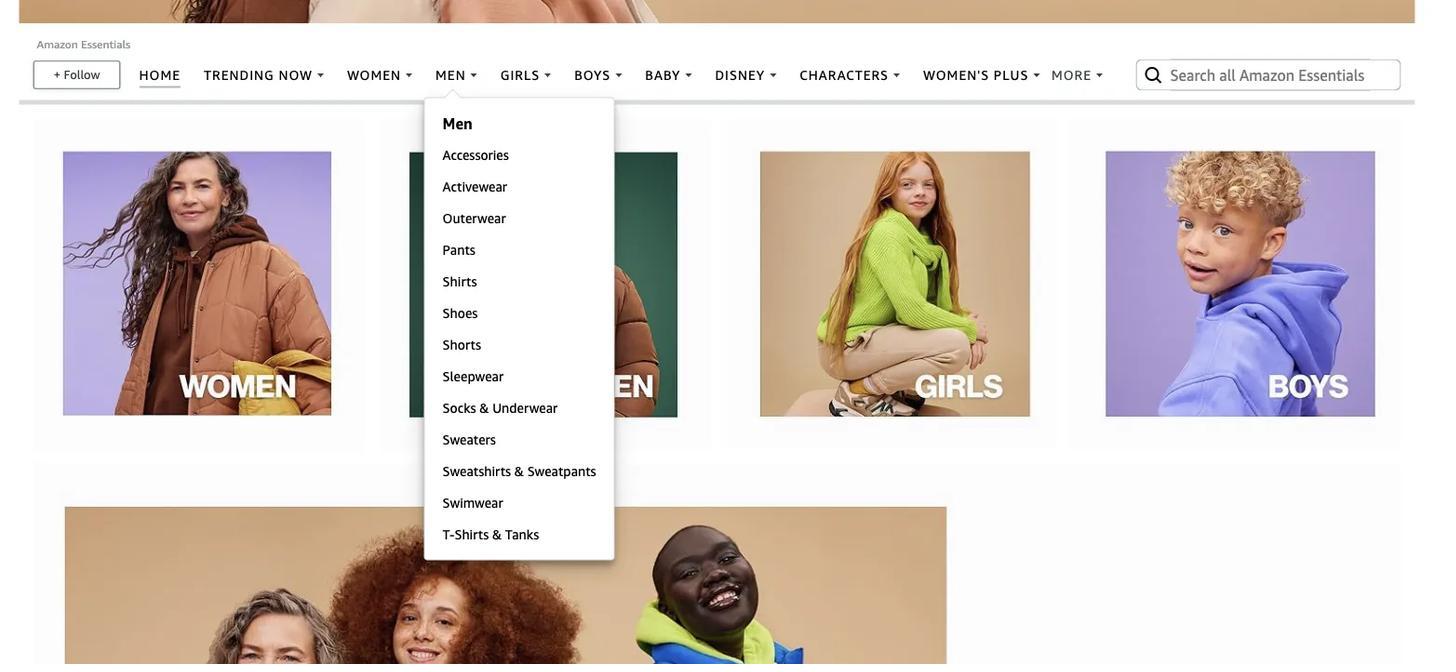 Task type: vqa. For each thing, say whether or not it's contained in the screenshot.
Break Resistant
no



Task type: locate. For each thing, give the bounding box(es) containing it.
follow
[[64, 67, 100, 82]]

Search all Amazon Essentials search field
[[1170, 59, 1370, 91]]

essentials
[[81, 38, 130, 51]]

amazon
[[37, 38, 78, 51]]

+
[[53, 67, 61, 82]]

+ follow
[[53, 67, 100, 82]]



Task type: describe. For each thing, give the bounding box(es) containing it.
search image
[[1142, 64, 1165, 86]]

amazon essentials
[[37, 38, 130, 51]]

amazon essentials link
[[37, 38, 130, 51]]

+ follow button
[[34, 62, 119, 88]]



